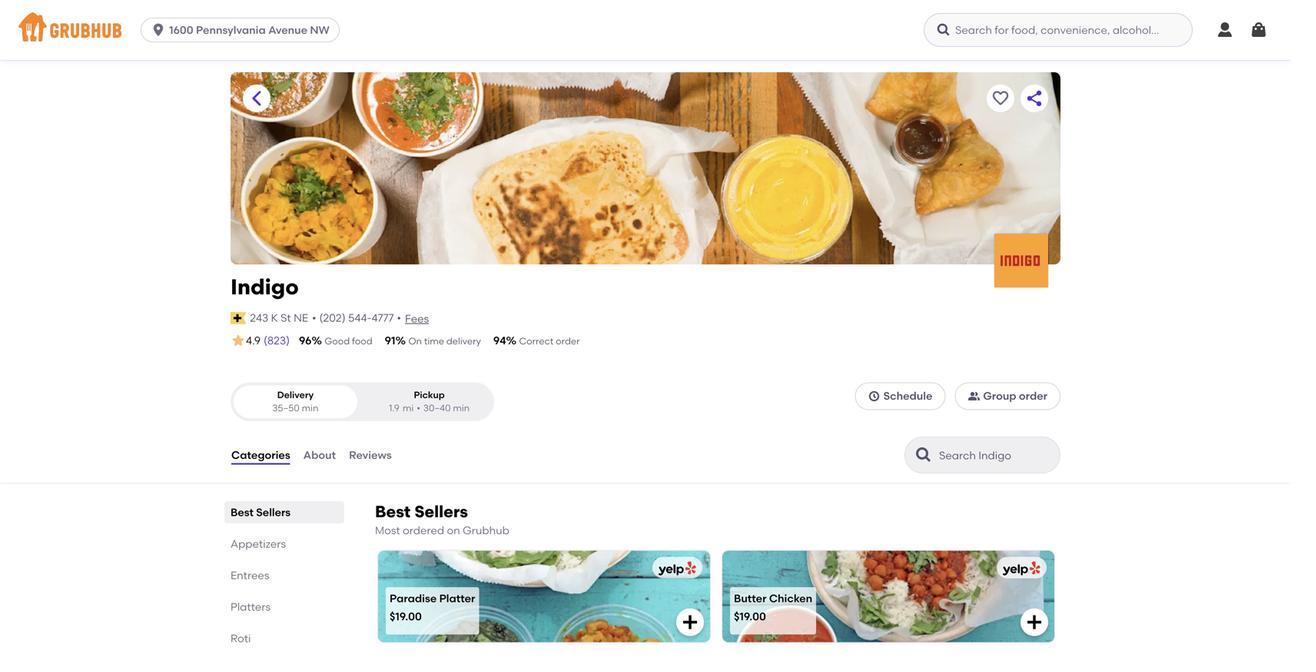 Task type: vqa. For each thing, say whether or not it's contained in the screenshot.
243 at the left of page
yes



Task type: describe. For each thing, give the bounding box(es) containing it.
mi
[[403, 403, 414, 414]]

min inside delivery 35–50 min
[[302, 403, 319, 414]]

paradise
[[390, 592, 437, 605]]

group
[[983, 389, 1017, 402]]

fees
[[405, 312, 429, 325]]

$19.00 for butter chicken $19.00
[[734, 610, 766, 623]]

243 k st ne
[[250, 311, 308, 325]]

main navigation navigation
[[0, 0, 1291, 60]]

grubhub
[[463, 524, 509, 537]]

good
[[325, 336, 350, 347]]

platters
[[231, 600, 271, 613]]

appetizers
[[231, 537, 286, 550]]

sellers for best sellers most ordered on grubhub
[[415, 502, 468, 522]]

delivery
[[446, 336, 481, 347]]

paradise platter $19.00
[[390, 592, 475, 623]]

$19.00 for paradise platter $19.00
[[390, 610, 422, 623]]

(823)
[[264, 334, 290, 347]]

schedule button
[[855, 382, 946, 410]]

1600 pennsylvania avenue nw
[[169, 23, 330, 37]]

k
[[271, 311, 278, 325]]

svg image inside schedule button
[[868, 390, 881, 402]]

save this restaurant image
[[992, 89, 1010, 108]]

243
[[250, 311, 268, 325]]

94
[[493, 334, 506, 347]]

best for best sellers
[[231, 506, 254, 519]]

35–50
[[272, 403, 300, 414]]

(202) 544-4777 button
[[319, 310, 394, 326]]

group order button
[[955, 382, 1061, 410]]

96
[[299, 334, 312, 347]]

search icon image
[[915, 446, 933, 464]]

schedule
[[884, 389, 933, 402]]

star icon image
[[231, 333, 246, 348]]

indigo
[[231, 274, 299, 300]]

4.9
[[246, 334, 261, 347]]

delivery 35–50 min
[[272, 389, 319, 414]]

30–40
[[424, 403, 451, 414]]

Search for food, convenience, alcohol... search field
[[924, 13, 1193, 47]]

option group containing delivery 35–50 min
[[231, 382, 494, 421]]

on
[[447, 524, 460, 537]]

best for best sellers most ordered on grubhub
[[375, 502, 411, 522]]

1600 pennsylvania avenue nw button
[[141, 18, 346, 42]]

subscription pass image
[[231, 312, 246, 324]]

good food
[[325, 336, 373, 347]]

categories
[[231, 448, 290, 462]]

min inside pickup 1.9 mi • 30–40 min
[[453, 403, 470, 414]]

Search Indigo search field
[[938, 448, 1055, 463]]

best sellers
[[231, 506, 291, 519]]

sellers for best sellers
[[256, 506, 291, 519]]



Task type: locate. For each thing, give the bounding box(es) containing it.
0 vertical spatial order
[[556, 336, 580, 347]]

1 $19.00 from the left
[[390, 610, 422, 623]]

91
[[385, 334, 395, 347]]

$19.00 inside paradise platter $19.00
[[390, 610, 422, 623]]

1 min from the left
[[302, 403, 319, 414]]

sellers up "on"
[[415, 502, 468, 522]]

about
[[303, 448, 336, 462]]

fees button
[[404, 310, 430, 327]]

1 horizontal spatial min
[[453, 403, 470, 414]]

1 horizontal spatial sellers
[[415, 502, 468, 522]]

min right 30–40 at the bottom of page
[[453, 403, 470, 414]]

best inside best sellers most ordered on grubhub
[[375, 502, 411, 522]]

0 horizontal spatial best
[[231, 506, 254, 519]]

correct
[[519, 336, 554, 347]]

st
[[281, 311, 291, 325]]

pickup 1.9 mi • 30–40 min
[[389, 389, 470, 414]]

sellers
[[415, 502, 468, 522], [256, 506, 291, 519]]

• right mi
[[417, 403, 420, 414]]

2 $19.00 from the left
[[734, 610, 766, 623]]

reviews button
[[348, 427, 393, 483]]

butter chicken $19.00
[[734, 592, 813, 623]]

1 horizontal spatial order
[[1019, 389, 1048, 402]]

$19.00 down paradise
[[390, 610, 422, 623]]

1.9
[[389, 403, 400, 414]]

entrees
[[231, 569, 269, 582]]

1 horizontal spatial $19.00
[[734, 610, 766, 623]]

$19.00
[[390, 610, 422, 623], [734, 610, 766, 623]]

order for correct order
[[556, 336, 580, 347]]

caret left icon image
[[247, 89, 266, 108]]

reviews
[[349, 448, 392, 462]]

1600
[[169, 23, 193, 37]]

1 yelp image from the left
[[656, 561, 696, 576]]

option group
[[231, 382, 494, 421]]

roti
[[231, 632, 251, 645]]

0 horizontal spatial order
[[556, 336, 580, 347]]

• right 4777
[[397, 311, 401, 325]]

pickup
[[414, 389, 445, 400]]

• inside pickup 1.9 mi • 30–40 min
[[417, 403, 420, 414]]

1 horizontal spatial •
[[397, 311, 401, 325]]

order right correct
[[556, 336, 580, 347]]

indigo logo image
[[995, 234, 1048, 287]]

ordered
[[403, 524, 444, 537]]

2 yelp image from the left
[[1000, 561, 1041, 576]]

platter
[[439, 592, 475, 605]]

correct order
[[519, 336, 580, 347]]

svg image
[[1216, 21, 1234, 39], [1250, 21, 1268, 39], [151, 22, 166, 38], [936, 22, 952, 38], [868, 390, 881, 402], [681, 613, 699, 631]]

$19.00 down butter
[[734, 610, 766, 623]]

order right the group
[[1019, 389, 1048, 402]]

on
[[409, 336, 422, 347]]

best sellers most ordered on grubhub
[[375, 502, 509, 537]]

share icon image
[[1025, 89, 1044, 108]]

$19.00 inside butter chicken $19.00
[[734, 610, 766, 623]]

about button
[[303, 427, 337, 483]]

0 horizontal spatial yelp image
[[656, 561, 696, 576]]

people icon image
[[968, 390, 980, 402]]

order inside button
[[1019, 389, 1048, 402]]

2 horizontal spatial •
[[417, 403, 420, 414]]

• right ne
[[312, 311, 316, 325]]

0 horizontal spatial sellers
[[256, 506, 291, 519]]

butter
[[734, 592, 767, 605]]

0 horizontal spatial min
[[302, 403, 319, 414]]

(202)
[[319, 311, 346, 325]]

chicken
[[769, 592, 813, 605]]

ne
[[294, 311, 308, 325]]

yelp image for chicken
[[1000, 561, 1041, 576]]

1 horizontal spatial best
[[375, 502, 411, 522]]

best up most in the left of the page
[[375, 502, 411, 522]]

sellers inside best sellers most ordered on grubhub
[[415, 502, 468, 522]]

categories button
[[231, 427, 291, 483]]

544-
[[348, 311, 372, 325]]

svg image inside 1600 pennsylvania avenue nw button
[[151, 22, 166, 38]]

time
[[424, 336, 444, 347]]

order for group order
[[1019, 389, 1048, 402]]

most
[[375, 524, 400, 537]]

nw
[[310, 23, 330, 37]]

0 horizontal spatial $19.00
[[390, 610, 422, 623]]

min down delivery
[[302, 403, 319, 414]]

on time delivery
[[409, 336, 481, 347]]

order
[[556, 336, 580, 347], [1019, 389, 1048, 402]]

sellers up appetizers
[[256, 506, 291, 519]]

best up appetizers
[[231, 506, 254, 519]]

• (202) 544-4777 • fees
[[312, 311, 429, 325]]

save this restaurant button
[[987, 85, 1015, 112]]

avenue
[[268, 23, 307, 37]]

yelp image for platter
[[656, 561, 696, 576]]

best
[[375, 502, 411, 522], [231, 506, 254, 519]]

4777
[[372, 311, 394, 325]]

2 min from the left
[[453, 403, 470, 414]]

group order
[[983, 389, 1048, 402]]

243 k st ne button
[[249, 310, 309, 327]]

•
[[312, 311, 316, 325], [397, 311, 401, 325], [417, 403, 420, 414]]

pennsylvania
[[196, 23, 266, 37]]

food
[[352, 336, 373, 347]]

delivery
[[277, 389, 314, 400]]

svg image
[[1025, 613, 1044, 631]]

min
[[302, 403, 319, 414], [453, 403, 470, 414]]

1 horizontal spatial yelp image
[[1000, 561, 1041, 576]]

0 horizontal spatial •
[[312, 311, 316, 325]]

1 vertical spatial order
[[1019, 389, 1048, 402]]

yelp image
[[656, 561, 696, 576], [1000, 561, 1041, 576]]



